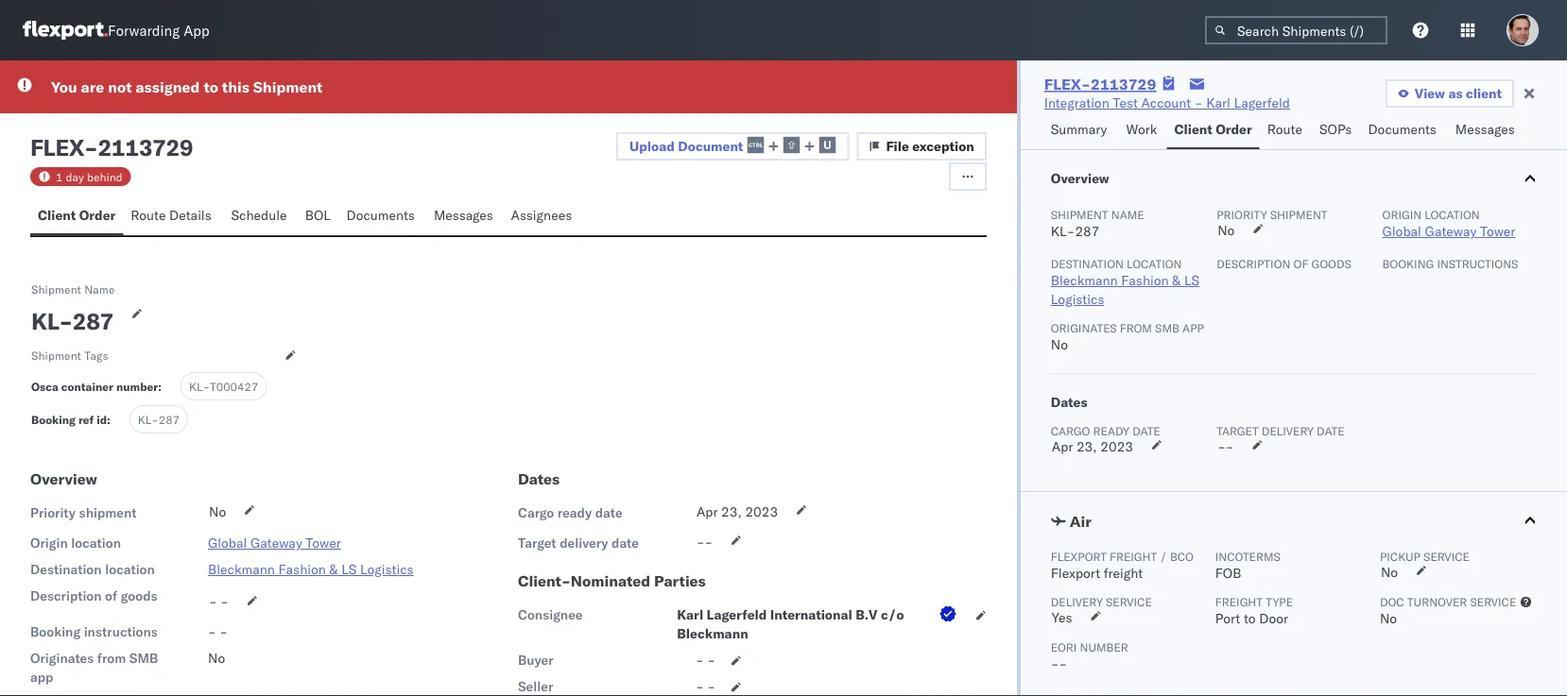 Task type: describe. For each thing, give the bounding box(es) containing it.
shipment right this
[[253, 78, 323, 96]]

pickup
[[1380, 550, 1421, 564]]

flex
[[30, 133, 84, 162]]

0 horizontal spatial &
[[329, 561, 338, 578]]

freight type port to door
[[1215, 595, 1293, 627]]

origin for origin location
[[30, 535, 68, 552]]

location for origin location global gateway tower
[[1425, 207, 1480, 222]]

shipment for booking
[[79, 505, 136, 521]]

number
[[116, 380, 158, 394]]

file
[[886, 138, 909, 155]]

1 vertical spatial global
[[208, 535, 247, 552]]

type
[[1266, 595, 1293, 609]]

bol
[[305, 207, 331, 224]]

bol button
[[298, 198, 339, 235]]

1 horizontal spatial target delivery date
[[1217, 424, 1345, 438]]

client order for client order button to the top
[[1174, 121, 1252, 138]]

1 vertical spatial apr 23, 2023
[[696, 504, 778, 520]]

destination for destination location
[[30, 561, 102, 578]]

consignee
[[518, 607, 583, 623]]

1 horizontal spatial delivery
[[1262, 424, 1314, 438]]

0 horizontal spatial app
[[184, 21, 209, 39]]

booking ref id :
[[31, 413, 110, 427]]

upload
[[630, 138, 675, 154]]

priority shipment for booking
[[1217, 207, 1328, 222]]

1 flexport from the top
[[1051, 550, 1107, 564]]

forwarding app
[[108, 21, 209, 39]]

overview inside button
[[1051, 170, 1109, 187]]

messages for bottommost messages button
[[434, 207, 493, 224]]

: for osca container number :
[[158, 380, 162, 394]]

/
[[1160, 550, 1167, 564]]

to inside freight type port to door
[[1244, 611, 1256, 627]]

shipment tags
[[31, 348, 108, 362]]

name for shipment name kl-287
[[1111, 207, 1144, 222]]

t000427
[[210, 380, 258, 394]]

0 vertical spatial client order button
[[1167, 112, 1260, 149]]

integration
[[1044, 95, 1109, 111]]

2 horizontal spatial service
[[1470, 595, 1516, 609]]

service for no
[[1423, 550, 1470, 564]]

1 vertical spatial target delivery date
[[518, 535, 639, 552]]

1 vertical spatial documents button
[[339, 198, 426, 235]]

flex-2113729 link
[[1044, 75, 1156, 94]]

not
[[108, 78, 132, 96]]

location for destination location bleckmann fashion & ls logistics
[[1127, 257, 1182, 271]]

app
[[30, 669, 53, 686]]

0 horizontal spatial --
[[696, 534, 713, 551]]

door
[[1259, 611, 1288, 627]]

freight
[[1215, 595, 1263, 609]]

of for booking
[[1294, 257, 1308, 271]]

doc turnover service
[[1380, 595, 1516, 609]]

kl-t000427
[[189, 380, 258, 394]]

from for app
[[1120, 321, 1152, 335]]

global inside the origin location global gateway tower
[[1382, 223, 1422, 240]]

logistics inside destination location bleckmann fashion & ls logistics
[[1051, 291, 1104, 308]]

bleckmann fashion & ls logistics
[[208, 561, 414, 578]]

destination location bleckmann fashion & ls logistics
[[1051, 257, 1199, 308]]

1 vertical spatial ready
[[558, 505, 592, 521]]

1 vertical spatial overview
[[30, 470, 97, 489]]

priority for originates from smb app
[[30, 505, 76, 521]]

Search Shipments (/) text field
[[1205, 16, 1388, 44]]

id
[[97, 413, 107, 427]]

1
[[56, 170, 63, 184]]

work
[[1126, 121, 1157, 138]]

booking instructions
[[1382, 257, 1518, 271]]

seller
[[518, 679, 553, 695]]

1 vertical spatial messages button
[[426, 198, 503, 235]]

forwarding app link
[[23, 21, 209, 40]]

flexport freight / bco flexport freight
[[1051, 550, 1194, 582]]

booking for booking ref id :
[[31, 413, 76, 427]]

& inside destination location bleckmann fashion & ls logistics
[[1172, 272, 1181, 289]]

booking
[[1382, 257, 1434, 271]]

0 horizontal spatial client
[[38, 207, 76, 224]]

schedule button
[[223, 198, 298, 235]]

1 horizontal spatial cargo ready date
[[1051, 424, 1160, 438]]

origin location global gateway tower
[[1382, 207, 1515, 240]]

bleckmann inside karl lagerfeld international b.v c/o bleckmann
[[677, 626, 748, 642]]

karl lagerfeld international b.v c/o bleckmann
[[677, 607, 904, 642]]

delivery
[[1051, 595, 1103, 609]]

0 horizontal spatial cargo
[[518, 505, 554, 521]]

summary
[[1051, 121, 1107, 138]]

view as client button
[[1385, 79, 1514, 108]]

c/o
[[881, 607, 904, 623]]

0 horizontal spatial target
[[518, 535, 556, 552]]

upload document button
[[616, 132, 849, 161]]

incoterms fob
[[1215, 550, 1281, 582]]

1 day behind
[[56, 170, 123, 184]]

287 inside the shipment name kl-287
[[1075, 223, 1100, 240]]

delivery service
[[1051, 595, 1152, 609]]

0 horizontal spatial dates
[[518, 470, 560, 489]]

destination for destination location bleckmann fashion & ls logistics
[[1051, 257, 1124, 271]]

flex - 2113729
[[30, 133, 193, 162]]

0 horizontal spatial bleckmann
[[208, 561, 275, 578]]

sops button
[[1312, 112, 1361, 149]]

0 vertical spatial freight
[[1110, 550, 1157, 564]]

0 vertical spatial apr 23, 2023
[[1052, 439, 1133, 455]]

booking for booking instructions
[[30, 624, 80, 640]]

you
[[51, 78, 77, 96]]

behind
[[87, 170, 123, 184]]

yes
[[1052, 610, 1072, 626]]

0 horizontal spatial cargo ready date
[[518, 505, 622, 521]]

smb for originates from smb app no
[[1155, 321, 1180, 335]]

0 horizontal spatial 2113729
[[98, 133, 193, 162]]

description for originates from smb app
[[30, 588, 102, 604]]

1 horizontal spatial client
[[1174, 121, 1212, 138]]

name for shipment name
[[84, 282, 115, 296]]

global gateway tower link for instructions
[[1382, 223, 1515, 240]]

287 for shipment name
[[73, 307, 113, 336]]

shipment for booking
[[1270, 207, 1328, 222]]

instructions
[[84, 624, 158, 640]]

booking instructions
[[30, 624, 158, 640]]

sops
[[1319, 121, 1352, 138]]

this
[[222, 78, 249, 96]]

: for booking ref id :
[[107, 413, 110, 427]]

1 horizontal spatial documents button
[[1361, 112, 1448, 149]]

of for booking
[[105, 588, 117, 604]]

location for origin location
[[71, 535, 121, 552]]

buyer
[[518, 652, 553, 669]]

1 vertical spatial fashion
[[278, 561, 326, 578]]

integration test account - karl lagerfeld link
[[1044, 94, 1290, 112]]

shipment for shipment name kl-287
[[1051, 207, 1108, 222]]

tags
[[84, 348, 108, 362]]

number
[[1080, 640, 1128, 655]]

1 vertical spatial freight
[[1104, 565, 1143, 582]]

ref
[[78, 413, 94, 427]]

kl- for shipment name
[[31, 307, 73, 336]]

1 vertical spatial tower
[[306, 535, 341, 552]]

originates for originates from smb app
[[30, 650, 94, 667]]

kl- for booking ref id
[[138, 413, 159, 427]]

0 vertical spatial --
[[1218, 439, 1234, 455]]

description for originates from smb app
[[1217, 257, 1291, 271]]

0 vertical spatial messages button
[[1448, 112, 1525, 149]]

you are not assigned to this shipment
[[51, 78, 323, 96]]

originates for originates from smb app no
[[1051, 321, 1117, 335]]

overview button
[[1021, 150, 1567, 207]]

1 horizontal spatial lagerfeld
[[1234, 95, 1290, 111]]

0 horizontal spatial gateway
[[250, 535, 302, 552]]

eori number --
[[1051, 640, 1128, 672]]

1 vertical spatial ls
[[341, 561, 357, 578]]

shipment for shipment tags
[[31, 348, 81, 362]]

1 vertical spatial logistics
[[360, 561, 414, 578]]

1 horizontal spatial apr
[[1052, 439, 1073, 455]]

pickup service
[[1380, 550, 1470, 564]]

1 vertical spatial 23,
[[721, 504, 742, 520]]

goods for booking instructions
[[1311, 257, 1351, 271]]

global gateway tower link for instructions
[[208, 535, 341, 552]]

route details
[[131, 207, 211, 224]]

kl- inside the shipment name kl-287
[[1051, 223, 1075, 240]]

b.v
[[856, 607, 878, 623]]

1 horizontal spatial 23,
[[1076, 439, 1097, 455]]

air button
[[1021, 492, 1567, 549]]

exception
[[912, 138, 974, 155]]

doc
[[1380, 595, 1404, 609]]

0 vertical spatial cargo
[[1051, 424, 1090, 438]]

container
[[61, 380, 113, 394]]

flex-2113729
[[1044, 75, 1156, 94]]



Task type: vqa. For each thing, say whether or not it's contained in the screenshot.


Task type: locate. For each thing, give the bounding box(es) containing it.
0 vertical spatial of
[[1294, 257, 1308, 271]]

freight left /
[[1110, 550, 1157, 564]]

shipment up origin location
[[79, 505, 136, 521]]

1 vertical spatial apr
[[696, 504, 718, 520]]

bleckmann down the shipment name kl-287
[[1051, 272, 1118, 289]]

apr
[[1052, 439, 1073, 455], [696, 504, 718, 520]]

0 vertical spatial description
[[1217, 257, 1291, 271]]

1 vertical spatial from
[[97, 650, 126, 667]]

smb for originates from smb app
[[129, 650, 158, 667]]

&
[[1172, 272, 1181, 289], [329, 561, 338, 578]]

no
[[1218, 222, 1235, 239], [1051, 336, 1068, 353], [209, 504, 226, 520], [1381, 564, 1398, 581], [1380, 611, 1397, 627], [208, 650, 225, 667]]

location for destination location
[[105, 561, 155, 578]]

: right ref
[[107, 413, 110, 427]]

flexport down air
[[1051, 550, 1107, 564]]

kl- for osca container number
[[189, 380, 210, 394]]

goods up instructions
[[121, 588, 157, 604]]

1 vertical spatial name
[[84, 282, 115, 296]]

file exception
[[886, 138, 974, 155]]

0 vertical spatial from
[[1120, 321, 1152, 335]]

0 horizontal spatial order
[[79, 207, 116, 224]]

delivery up 'air' button
[[1262, 424, 1314, 438]]

kl- down number
[[138, 413, 159, 427]]

0 horizontal spatial priority shipment
[[30, 505, 136, 521]]

0 horizontal spatial smb
[[129, 650, 158, 667]]

cargo ready date up client-
[[518, 505, 622, 521]]

gateway inside the origin location global gateway tower
[[1425, 223, 1477, 240]]

0 horizontal spatial 287
[[73, 307, 113, 336]]

location down the shipment name kl-287
[[1127, 257, 1182, 271]]

forwarding
[[108, 21, 180, 39]]

priority shipment for booking
[[30, 505, 136, 521]]

client
[[1466, 85, 1502, 102]]

2 flexport from the top
[[1051, 565, 1100, 582]]

shipment name kl-287
[[1051, 207, 1144, 240]]

1 horizontal spatial ls
[[1184, 272, 1199, 289]]

cargo up client-
[[518, 505, 554, 521]]

0 horizontal spatial global gateway tower link
[[208, 535, 341, 552]]

kl-287
[[31, 307, 113, 336], [138, 413, 180, 427]]

cargo ready date up air
[[1051, 424, 1160, 438]]

goods for booking instructions
[[121, 588, 157, 604]]

client down integration test account - karl lagerfeld link
[[1174, 121, 1212, 138]]

1 horizontal spatial global
[[1382, 223, 1422, 240]]

0 vertical spatial delivery
[[1262, 424, 1314, 438]]

eori
[[1051, 640, 1077, 655]]

0 vertical spatial :
[[158, 380, 162, 394]]

international
[[770, 607, 852, 623]]

1 horizontal spatial app
[[1183, 321, 1204, 335]]

client order button down day
[[30, 198, 123, 235]]

bleckmann fashion & ls logistics link
[[1051, 272, 1199, 308], [208, 561, 414, 578]]

0 horizontal spatial delivery
[[560, 535, 608, 552]]

kl-287 for booking ref id
[[138, 413, 180, 427]]

dates
[[1051, 394, 1087, 411], [518, 470, 560, 489]]

origin
[[1382, 207, 1422, 222], [30, 535, 68, 552]]

name up destination location bleckmann fashion & ls logistics
[[1111, 207, 1144, 222]]

smb inside originates from smb app
[[129, 650, 158, 667]]

description of goods down the "overview" button
[[1217, 257, 1351, 271]]

0 vertical spatial tower
[[1480, 223, 1515, 240]]

0 horizontal spatial karl
[[677, 607, 703, 623]]

lagerfeld inside karl lagerfeld international b.v c/o bleckmann
[[707, 607, 767, 623]]

0 horizontal spatial client order button
[[30, 198, 123, 235]]

1 vertical spatial origin
[[30, 535, 68, 552]]

1 vertical spatial description
[[30, 588, 102, 604]]

1 horizontal spatial global gateway tower link
[[1382, 223, 1515, 240]]

0 vertical spatial ls
[[1184, 272, 1199, 289]]

osca
[[31, 380, 58, 394]]

messages down client
[[1455, 121, 1515, 138]]

osca container number :
[[31, 380, 162, 394]]

tower up bleckmann fashion & ls logistics on the bottom
[[306, 535, 341, 552]]

incoterms
[[1215, 550, 1281, 564]]

to down freight
[[1244, 611, 1256, 627]]

- - for buyer
[[696, 652, 715, 669]]

route inside button
[[131, 207, 166, 224]]

1 horizontal spatial tower
[[1480, 223, 1515, 240]]

apr 23, 2023 up air
[[1052, 439, 1133, 455]]

target delivery date
[[1217, 424, 1345, 438], [518, 535, 639, 552]]

0 vertical spatial karl
[[1206, 95, 1230, 111]]

1 horizontal spatial shipment
[[1270, 207, 1328, 222]]

fob
[[1215, 565, 1241, 582]]

origin up destination location
[[30, 535, 68, 552]]

karl inside integration test account - karl lagerfeld link
[[1206, 95, 1230, 111]]

documents right bol button
[[346, 207, 415, 224]]

1 vertical spatial &
[[329, 561, 338, 578]]

location down origin location
[[105, 561, 155, 578]]

& down global gateway tower at the left bottom
[[329, 561, 338, 578]]

description of goods for booking
[[1217, 257, 1351, 271]]

0 horizontal spatial documents
[[346, 207, 415, 224]]

tower inside the origin location global gateway tower
[[1480, 223, 1515, 240]]

bleckmann
[[1051, 272, 1118, 289], [208, 561, 275, 578], [677, 626, 748, 642]]

gateway up booking instructions
[[1425, 223, 1477, 240]]

originates
[[1051, 321, 1117, 335], [30, 650, 94, 667]]

- - for description of goods
[[209, 594, 229, 610]]

shipment down the "overview" button
[[1270, 207, 1328, 222]]

kl-287 down number
[[138, 413, 180, 427]]

originates down destination location bleckmann fashion & ls logistics
[[1051, 321, 1117, 335]]

description of goods for booking
[[30, 588, 157, 604]]

1 vertical spatial to
[[1244, 611, 1256, 627]]

1 horizontal spatial fashion
[[1121, 272, 1169, 289]]

bleckmann inside destination location bleckmann fashion & ls logistics
[[1051, 272, 1118, 289]]

kl-287 for shipment name
[[31, 307, 113, 336]]

- - for seller
[[696, 679, 715, 695]]

0 horizontal spatial apr
[[696, 504, 718, 520]]

smb inside originates from smb app no
[[1155, 321, 1180, 335]]

--
[[1218, 439, 1234, 455], [696, 534, 713, 551]]

description
[[1217, 257, 1291, 271], [30, 588, 102, 604]]

fashion inside destination location bleckmann fashion & ls logistics
[[1121, 272, 1169, 289]]

0 horizontal spatial apr 23, 2023
[[696, 504, 778, 520]]

overview down booking ref id :
[[30, 470, 97, 489]]

0 horizontal spatial ls
[[341, 561, 357, 578]]

global gateway tower link up booking instructions
[[1382, 223, 1515, 240]]

messages left assignees
[[434, 207, 493, 224]]

messages button
[[1448, 112, 1525, 149], [426, 198, 503, 235]]

originates inside originates from smb app no
[[1051, 321, 1117, 335]]

location inside the origin location global gateway tower
[[1425, 207, 1480, 222]]

route for route
[[1267, 121, 1302, 138]]

location up booking instructions
[[1425, 207, 1480, 222]]

287 up destination location bleckmann fashion & ls logistics
[[1075, 223, 1100, 240]]

1 horizontal spatial name
[[1111, 207, 1144, 222]]

goods left the booking
[[1311, 257, 1351, 271]]

target delivery date up 'air' button
[[1217, 424, 1345, 438]]

shipment up destination location bleckmann fashion & ls logistics
[[1051, 207, 1108, 222]]

1 vertical spatial cargo ready date
[[518, 505, 622, 521]]

documents
[[1368, 121, 1436, 138], [346, 207, 415, 224]]

upload document
[[630, 138, 743, 154]]

description down destination location
[[30, 588, 102, 604]]

kl- up destination location bleckmann fashion & ls logistics
[[1051, 223, 1075, 240]]

client order button down integration test account - karl lagerfeld
[[1167, 112, 1260, 149]]

shipment for shipment name
[[31, 282, 81, 296]]

priority for originates from smb app
[[1217, 207, 1267, 222]]

target delivery date up 'nominated' at the bottom left
[[518, 535, 639, 552]]

bleckmann down the parties in the bottom of the page
[[677, 626, 748, 642]]

1 vertical spatial 2113729
[[98, 133, 193, 162]]

origin up the booking
[[1382, 207, 1422, 222]]

tower
[[1480, 223, 1515, 240], [306, 535, 341, 552]]

: left the kl-t000427
[[158, 380, 162, 394]]

0 vertical spatial destination
[[1051, 257, 1124, 271]]

flexport up delivery
[[1051, 565, 1100, 582]]

app
[[184, 21, 209, 39], [1183, 321, 1204, 335]]

1 horizontal spatial service
[[1423, 550, 1470, 564]]

0 horizontal spatial service
[[1106, 595, 1152, 609]]

2113729 up behind
[[98, 133, 193, 162]]

no inside originates from smb app no
[[1051, 336, 1068, 353]]

assignees
[[511, 207, 572, 224]]

assignees button
[[503, 198, 583, 235]]

0 vertical spatial to
[[204, 78, 218, 96]]

1 vertical spatial delivery
[[560, 535, 608, 552]]

origin location
[[30, 535, 121, 552]]

global gateway tower
[[208, 535, 341, 552]]

shipment name
[[31, 282, 115, 296]]

1 vertical spatial target
[[518, 535, 556, 552]]

apr up the parties in the bottom of the page
[[696, 504, 718, 520]]

order for client order button to the left
[[79, 207, 116, 224]]

delivery up 'nominated' at the bottom left
[[560, 535, 608, 552]]

0 horizontal spatial logistics
[[360, 561, 414, 578]]

karl down the parties in the bottom of the page
[[677, 607, 703, 623]]

smb down destination location bleckmann fashion & ls logistics
[[1155, 321, 1180, 335]]

1 vertical spatial messages
[[434, 207, 493, 224]]

freight up delivery service
[[1104, 565, 1143, 582]]

kl-287 down shipment name
[[31, 307, 113, 336]]

karl inside karl lagerfeld international b.v c/o bleckmann
[[677, 607, 703, 623]]

messages for the topmost messages button
[[1455, 121, 1515, 138]]

karl
[[1206, 95, 1230, 111], [677, 607, 703, 623]]

1 horizontal spatial dates
[[1051, 394, 1087, 411]]

flexport. image
[[23, 21, 108, 40]]

shipment up shipment tags
[[31, 282, 81, 296]]

2023
[[1100, 439, 1133, 455], [745, 504, 778, 520]]

turnover
[[1407, 595, 1467, 609]]

shipment
[[1270, 207, 1328, 222], [79, 505, 136, 521]]

bco
[[1170, 550, 1194, 564]]

1 horizontal spatial ready
[[1093, 424, 1129, 438]]

fashion up originates from smb app no at the right
[[1121, 272, 1169, 289]]

& up originates from smb app no at the right
[[1172, 272, 1181, 289]]

1 vertical spatial client order button
[[30, 198, 123, 235]]

1 vertical spatial documents
[[346, 207, 415, 224]]

1 horizontal spatial client order button
[[1167, 112, 1260, 149]]

1 vertical spatial gateway
[[250, 535, 302, 552]]

0 vertical spatial global
[[1382, 223, 1422, 240]]

service
[[1423, 550, 1470, 564], [1106, 595, 1152, 609], [1470, 595, 1516, 609]]

schedule
[[231, 207, 287, 224]]

air
[[1070, 512, 1092, 531]]

apr up air
[[1052, 439, 1073, 455]]

order down behind
[[79, 207, 116, 224]]

test
[[1113, 95, 1138, 111]]

1 horizontal spatial to
[[1244, 611, 1256, 627]]

goods
[[1311, 257, 1351, 271], [121, 588, 157, 604]]

originates from smb app
[[30, 650, 158, 686]]

order for client order button to the top
[[1216, 121, 1252, 138]]

client order for client order button to the left
[[38, 207, 116, 224]]

priority down the "overview" button
[[1217, 207, 1267, 222]]

shipment inside the shipment name kl-287
[[1051, 207, 1108, 222]]

0 vertical spatial target
[[1217, 424, 1259, 438]]

0 vertical spatial app
[[184, 21, 209, 39]]

0 vertical spatial 2113729
[[1091, 75, 1156, 94]]

from down instructions
[[97, 650, 126, 667]]

1 vertical spatial flexport
[[1051, 565, 1100, 582]]

order
[[1216, 121, 1252, 138], [79, 207, 116, 224]]

service down flexport freight / bco flexport freight at the bottom right of page
[[1106, 595, 1152, 609]]

instructions
[[1437, 257, 1518, 271]]

destination down the shipment name kl-287
[[1051, 257, 1124, 271]]

bleckmann fashion & ls logistics link for originates from smb app
[[1051, 272, 1199, 308]]

bleckmann down global gateway tower at the left bottom
[[208, 561, 275, 578]]

smb
[[1155, 321, 1180, 335], [129, 650, 158, 667]]

kl- up shipment tags
[[31, 307, 73, 336]]

1 horizontal spatial 2023
[[1100, 439, 1133, 455]]

name up tags
[[84, 282, 115, 296]]

1 horizontal spatial messages
[[1455, 121, 1515, 138]]

287 for booking ref id
[[159, 413, 180, 427]]

0 vertical spatial apr
[[1052, 439, 1073, 455]]

2113729 up the test
[[1091, 75, 1156, 94]]

cargo ready date
[[1051, 424, 1160, 438], [518, 505, 622, 521]]

1 vertical spatial bleckmann
[[208, 561, 275, 578]]

287 up tags
[[73, 307, 113, 336]]

route left details
[[131, 207, 166, 224]]

bleckmann fashion & ls logistics link up originates from smb app no at the right
[[1051, 272, 1199, 308]]

priority shipment up origin location
[[30, 505, 136, 521]]

app inside originates from smb app no
[[1183, 321, 1204, 335]]

description of goods down destination location
[[30, 588, 157, 604]]

overview
[[1051, 170, 1109, 187], [30, 470, 97, 489]]

0 vertical spatial dates
[[1051, 394, 1087, 411]]

logistics
[[1051, 291, 1104, 308], [360, 561, 414, 578]]

order left route button
[[1216, 121, 1252, 138]]

location
[[1425, 207, 1480, 222], [1127, 257, 1182, 271], [71, 535, 121, 552], [105, 561, 155, 578]]

0 horizontal spatial shipment
[[79, 505, 136, 521]]

0 vertical spatial logistics
[[1051, 291, 1104, 308]]

port
[[1215, 611, 1240, 627]]

karl right the account
[[1206, 95, 1230, 111]]

originates inside originates from smb app
[[30, 650, 94, 667]]

destination down origin location
[[30, 561, 102, 578]]

from for app
[[97, 650, 126, 667]]

details
[[169, 207, 211, 224]]

0 horizontal spatial route
[[131, 207, 166, 224]]

nominated
[[571, 572, 650, 591]]

1 horizontal spatial &
[[1172, 272, 1181, 289]]

bleckmann fashion & ls logistics link down global gateway tower at the left bottom
[[208, 561, 414, 578]]

1 horizontal spatial target
[[1217, 424, 1259, 438]]

route inside button
[[1267, 121, 1302, 138]]

from down destination location bleckmann fashion & ls logistics
[[1120, 321, 1152, 335]]

tower up instructions
[[1480, 223, 1515, 240]]

- -
[[209, 594, 229, 610], [208, 624, 228, 640], [696, 652, 715, 669], [696, 679, 715, 695]]

0 vertical spatial lagerfeld
[[1234, 95, 1290, 111]]

0 horizontal spatial 2023
[[745, 504, 778, 520]]

are
[[81, 78, 104, 96]]

1 vertical spatial originates
[[30, 650, 94, 667]]

1 horizontal spatial karl
[[1206, 95, 1230, 111]]

overview down summary button on the right top of the page
[[1051, 170, 1109, 187]]

account
[[1141, 95, 1191, 111]]

cargo
[[1051, 424, 1090, 438], [518, 505, 554, 521]]

0 horizontal spatial bleckmann fashion & ls logistics link
[[208, 561, 414, 578]]

location inside destination location bleckmann fashion & ls logistics
[[1127, 257, 1182, 271]]

route for route details
[[131, 207, 166, 224]]

destination location
[[30, 561, 155, 578]]

global gateway tower link
[[1382, 223, 1515, 240], [208, 535, 341, 552]]

1 horizontal spatial logistics
[[1051, 291, 1104, 308]]

bleckmann fashion & ls logistics link for originates from smb app
[[208, 561, 414, 578]]

gateway up bleckmann fashion & ls logistics on the bottom
[[250, 535, 302, 552]]

app down destination location bleckmann fashion & ls logistics
[[1183, 321, 1204, 335]]

global up the booking
[[1382, 223, 1422, 240]]

1 horizontal spatial cargo
[[1051, 424, 1090, 438]]

0 vertical spatial priority
[[1217, 207, 1267, 222]]

1 horizontal spatial smb
[[1155, 321, 1180, 335]]

1 horizontal spatial documents
[[1368, 121, 1436, 138]]

kl- right number
[[189, 380, 210, 394]]

priority shipment down the "overview" button
[[1217, 207, 1328, 222]]

23,
[[1076, 439, 1097, 455], [721, 504, 742, 520]]

service for yes
[[1106, 595, 1152, 609]]

1 vertical spatial description of goods
[[30, 588, 157, 604]]

documents button right "bol"
[[339, 198, 426, 235]]

from inside originates from smb app
[[97, 650, 126, 667]]

1 horizontal spatial order
[[1216, 121, 1252, 138]]

location up destination location
[[71, 535, 121, 552]]

of down destination location
[[105, 588, 117, 604]]

kl-
[[1051, 223, 1075, 240], [31, 307, 73, 336], [189, 380, 210, 394], [138, 413, 159, 427]]

global up bleckmann fashion & ls logistics on the bottom
[[208, 535, 247, 552]]

smb down instructions
[[129, 650, 158, 667]]

integration test account - karl lagerfeld
[[1044, 95, 1290, 111]]

destination inside destination location bleckmann fashion & ls logistics
[[1051, 257, 1124, 271]]

priority
[[1217, 207, 1267, 222], [30, 505, 76, 521]]

destination
[[1051, 257, 1124, 271], [30, 561, 102, 578]]

name inside the shipment name kl-287
[[1111, 207, 1144, 222]]

documents down view
[[1368, 121, 1436, 138]]

0 vertical spatial ready
[[1093, 424, 1129, 438]]

0 vertical spatial documents button
[[1361, 112, 1448, 149]]

documents button
[[1361, 112, 1448, 149], [339, 198, 426, 235]]

1 vertical spatial shipment
[[79, 505, 136, 521]]

ls inside destination location bleckmann fashion & ls logistics
[[1184, 272, 1199, 289]]

origin inside the origin location global gateway tower
[[1382, 207, 1422, 222]]

1 horizontal spatial of
[[1294, 257, 1308, 271]]

client down "1"
[[38, 207, 76, 224]]

view
[[1415, 85, 1445, 102]]

shipment up osca
[[31, 348, 81, 362]]

client-
[[518, 572, 571, 591]]

service right turnover
[[1470, 595, 1516, 609]]

2113729
[[1091, 75, 1156, 94], [98, 133, 193, 162]]

0 horizontal spatial documents button
[[339, 198, 426, 235]]

lagerfeld up route button
[[1234, 95, 1290, 111]]

client-nominated parties
[[518, 572, 706, 591]]

1 vertical spatial destination
[[30, 561, 102, 578]]

as
[[1448, 85, 1463, 102]]

booking left ref
[[31, 413, 76, 427]]

0 horizontal spatial global
[[208, 535, 247, 552]]

lagerfeld left international
[[707, 607, 767, 623]]

client order down integration test account - karl lagerfeld link
[[1174, 121, 1252, 138]]

1 horizontal spatial 287
[[159, 413, 180, 427]]

0 vertical spatial messages
[[1455, 121, 1515, 138]]

1 vertical spatial kl-287
[[138, 413, 180, 427]]

apr 23, 2023 up the parties in the bottom of the page
[[696, 504, 778, 520]]

lagerfeld
[[1234, 95, 1290, 111], [707, 607, 767, 623]]

documents button down view
[[1361, 112, 1448, 149]]

0 horizontal spatial messages button
[[426, 198, 503, 235]]

document
[[678, 138, 743, 154]]

service up doc turnover service on the right
[[1423, 550, 1470, 564]]

view as client
[[1415, 85, 1502, 102]]

messages button left assignees
[[426, 198, 503, 235]]

from inside originates from smb app no
[[1120, 321, 1152, 335]]

priority up origin location
[[30, 505, 76, 521]]

0 vertical spatial 287
[[1075, 223, 1100, 240]]

origin for origin location global gateway tower
[[1382, 207, 1422, 222]]



